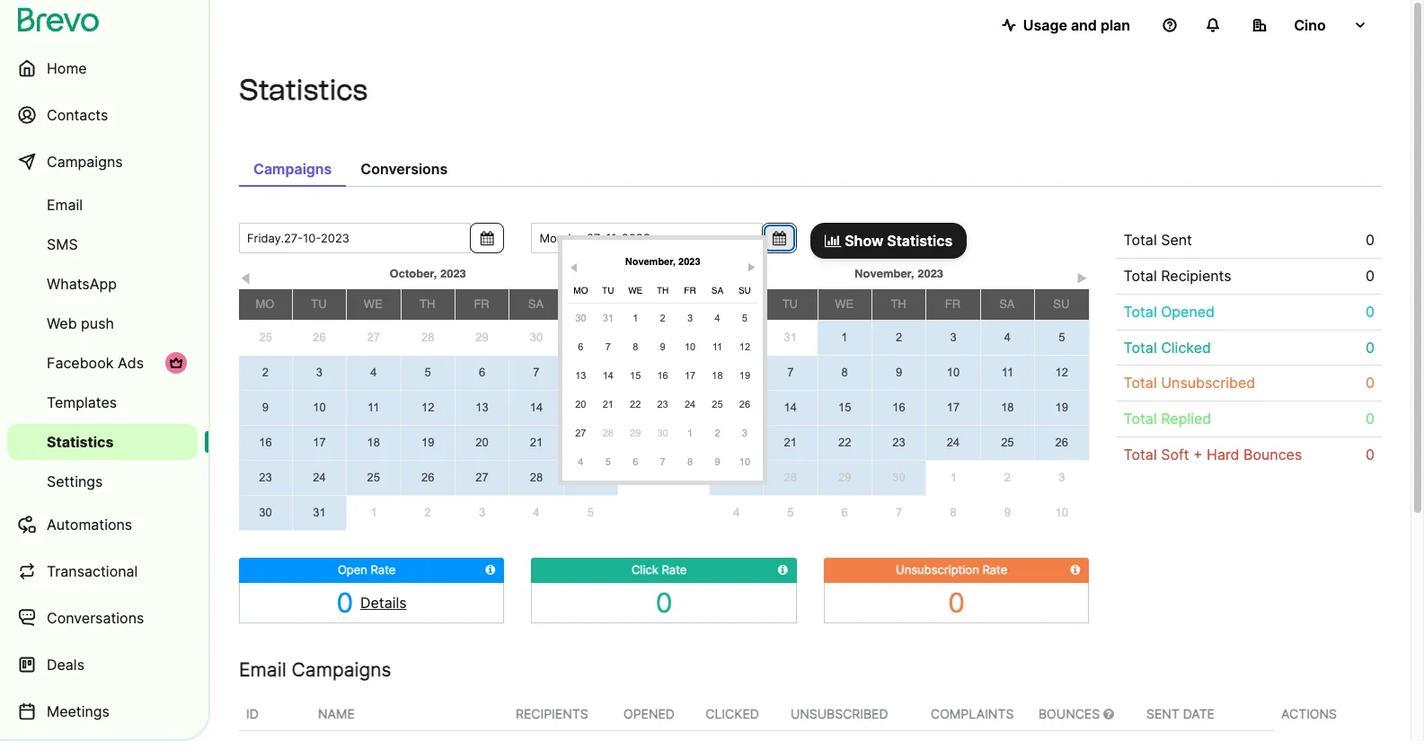 Task type: describe. For each thing, give the bounding box(es) containing it.
2 vertical spatial 18
[[367, 436, 380, 449]]

settings
[[47, 473, 103, 491]]

23 for 16 link corresponding to topmost 24 link
[[658, 399, 669, 410]]

0 details
[[337, 587, 407, 619]]

we for november, 2023 link associated with 31 link associated with the rightmost 24 link
[[835, 298, 854, 311]]

31 link for topmost 24 link
[[598, 306, 618, 331]]

2 horizontal spatial mo
[[727, 298, 746, 311]]

email campaigns
[[239, 659, 392, 681]]

web push link
[[7, 306, 198, 342]]

0 horizontal spatial 17 link
[[293, 426, 346, 460]]

november, for 31 link corresponding to topmost 24 link 1 link
[[625, 256, 676, 268]]

0 horizontal spatial 15 link
[[564, 391, 618, 425]]

email link
[[7, 187, 198, 223]]

hard
[[1207, 446, 1240, 464]]

2 vertical spatial 24 link
[[293, 461, 346, 495]]

2 vertical spatial 11
[[368, 401, 380, 414]]

complaints
[[931, 706, 1014, 722]]

▶ for ▶ "link" corresponding to november, 2023 link associated with 31 link associated with the rightmost 24 link
[[1078, 272, 1088, 286]]

1 horizontal spatial campaigns link
[[239, 151, 346, 187]]

2 horizontal spatial 11
[[1002, 366, 1014, 379]]

su for november, 2023 link associated with 31 link corresponding to topmost 24 link
[[739, 285, 751, 296]]

16 link for topmost 24 link
[[653, 363, 673, 388]]

and
[[1071, 16, 1097, 34]]

14 link for 13 link for 31 link corresponding to topmost 24 link's 20 link
[[598, 363, 618, 388]]

0 for total unsubscribed
[[1366, 374, 1375, 392]]

From text field
[[239, 223, 471, 253]]

0 horizontal spatial 16 link
[[239, 426, 292, 460]]

1 horizontal spatial unsubscribed
[[1162, 374, 1256, 392]]

sms link
[[7, 227, 198, 262]]

18 for 18 link related to topmost 24 link's 11 link
[[712, 370, 723, 381]]

12 for 18 link related to topmost 24 link's 19 link
[[740, 342, 751, 352]]

sms
[[47, 236, 78, 253]]

20 for 31 link corresponding to topmost 24 link's 20 link
[[575, 399, 587, 410]]

0 horizontal spatial 16
[[259, 436, 272, 449]]

1 for 1 link corresponding to the leftmost 31 link
[[371, 506, 377, 520]]

conversations
[[47, 609, 144, 627]]

16 link for the rightmost 24 link
[[873, 391, 926, 425]]

home
[[47, 59, 87, 77]]

click
[[632, 563, 659, 577]]

18 for 11 link associated with 18 link for the rightmost 24 link
[[1002, 401, 1015, 414]]

november, 2023 ▶ for november, 2023 link associated with 31 link associated with the rightmost 24 link
[[855, 267, 1088, 286]]

su for november, 2023 link associated with 31 link associated with the rightmost 24 link
[[1054, 298, 1070, 311]]

◀ for 25
[[240, 272, 252, 286]]

click rate
[[632, 563, 687, 577]]

total for total opened
[[1124, 303, 1158, 321]]

settings link
[[7, 464, 198, 500]]

bar chart image
[[825, 234, 842, 248]]

sent
[[1147, 706, 1180, 722]]

rate for click rate
[[662, 563, 687, 577]]

cino button
[[1239, 7, 1383, 43]]

id
[[246, 706, 259, 722]]

0 horizontal spatial 15
[[584, 401, 597, 414]]

november, 2023 ▶ for november, 2023 link associated with 31 link corresponding to topmost 24 link
[[625, 256, 756, 273]]

13 for 31 link corresponding to topmost 24 link's 20 link
[[575, 370, 587, 381]]

31 link for the rightmost 24 link
[[764, 321, 818, 355]]

calendar image
[[481, 231, 494, 245]]

14 for 13 link for 31 link corresponding to topmost 24 link's 20 link
[[603, 370, 614, 381]]

fr for november, 2023 link associated with 31 link corresponding to topmost 24 link
[[684, 285, 696, 296]]

open
[[338, 563, 368, 577]]

0 horizontal spatial 17
[[313, 436, 326, 449]]

email for email campaigns
[[239, 659, 286, 681]]

11 link for 18 link for the rightmost 24 link
[[981, 356, 1035, 390]]

22 for 21 link corresponding to 20 link associated with 31 link associated with the rightmost 24 link
[[839, 436, 852, 449]]

2 horizontal spatial 24 link
[[927, 426, 980, 460]]

12 link for 19 link for 18 link for the rightmost 24 link
[[1036, 356, 1089, 390]]

open rate
[[338, 563, 396, 577]]

2 vertical spatial 24
[[313, 471, 326, 485]]

2 horizontal spatial sa
[[1000, 298, 1015, 311]]

0 for total recipients
[[1366, 267, 1375, 285]]

◀ for 30
[[570, 262, 579, 273]]

0 for total opened
[[1366, 303, 1375, 321]]

0 vertical spatial 11
[[713, 342, 723, 352]]

18 link for the rightmost 24 link
[[981, 391, 1035, 425]]

web push
[[47, 315, 114, 333]]

0 horizontal spatial 20 link
[[456, 426, 509, 460]]

statistics link
[[7, 424, 198, 460]]

web
[[47, 315, 77, 333]]

1 link for 31 link corresponding to topmost 24 link
[[626, 306, 646, 331]]

info circle image for open rate
[[486, 565, 496, 576]]

transactional link
[[7, 550, 198, 593]]

email for email
[[47, 196, 83, 214]]

we for october, 2023 link
[[364, 298, 383, 311]]

14 for 20 link associated with 31 link associated with the rightmost 24 link 13 link
[[784, 401, 797, 414]]

name
[[318, 706, 355, 722]]

usage and plan button
[[988, 7, 1145, 43]]

cino
[[1295, 16, 1327, 34]]

deals
[[47, 656, 84, 674]]

24 for 16 link corresponding to topmost 24 link "23" link
[[685, 399, 696, 410]]

show
[[845, 232, 884, 250]]

automations
[[47, 516, 132, 534]]

usage
[[1024, 16, 1068, 34]]

18 link for topmost 24 link
[[708, 363, 728, 388]]

show statistics
[[842, 232, 953, 250]]

2 horizontal spatial th
[[891, 298, 907, 311]]

▶ link for november, 2023 link associated with 31 link corresponding to topmost 24 link
[[745, 257, 759, 273]]

plan
[[1101, 16, 1131, 34]]

0 horizontal spatial 31 link
[[293, 496, 346, 530]]

facebook ads
[[47, 354, 144, 372]]

november, 2023 link for 31 link associated with the rightmost 24 link
[[764, 263, 1035, 285]]

total clicked
[[1124, 338, 1212, 356]]

show statistics button
[[811, 223, 967, 259]]

2 vertical spatial 23
[[259, 471, 272, 485]]

unsubscription
[[896, 563, 980, 577]]

1 vertical spatial clicked
[[706, 706, 759, 722]]

left___rvooi image
[[169, 356, 183, 370]]

november, 2023 link for 31 link corresponding to topmost 24 link
[[595, 252, 731, 273]]

sa for ◀ link related to 25
[[528, 298, 544, 311]]

october, 2023
[[390, 267, 466, 280]]

meetings
[[47, 703, 110, 721]]

total for total soft + hard bounces
[[1124, 446, 1158, 464]]

sent
[[1162, 231, 1193, 249]]

0 horizontal spatial campaigns link
[[7, 140, 198, 183]]

tu for november, 2023 link associated with 31 link corresponding to topmost 24 link
[[602, 285, 614, 296]]

0 horizontal spatial 2023
[[440, 267, 466, 280]]

0 horizontal spatial 12
[[422, 401, 435, 414]]

total sent
[[1124, 231, 1193, 249]]

▶ for ▶ "link" corresponding to november, 2023 link associated with 31 link corresponding to topmost 24 link
[[748, 262, 756, 273]]

+
[[1194, 446, 1203, 464]]

details
[[361, 594, 407, 612]]

fr for november, 2023 link associated with 31 link associated with the rightmost 24 link
[[945, 298, 961, 311]]

1 vertical spatial opened
[[624, 706, 675, 722]]

usage and plan
[[1024, 16, 1131, 34]]

replied
[[1162, 410, 1212, 428]]

▶ link for november, 2023 link associated with 31 link associated with the rightmost 24 link
[[1076, 269, 1089, 286]]

22 link for "23" link corresponding to the rightmost 24 link's 16 link
[[818, 426, 872, 460]]

12 link for 18 link related to topmost 24 link's 19 link
[[735, 334, 755, 360]]

rate for unsubscription rate
[[983, 563, 1008, 577]]

17 for the rightmost 24 link
[[947, 401, 960, 414]]

23 for the rightmost 24 link's 16 link
[[893, 436, 906, 449]]

october, 2023 link
[[292, 263, 564, 285]]

2 vertical spatial 19 link
[[401, 426, 455, 460]]

october,
[[390, 267, 437, 280]]

facebook
[[47, 354, 114, 372]]

16 for topmost 24 link
[[658, 370, 669, 381]]

13 for 20 link associated with 31 link associated with the rightmost 24 link
[[730, 401, 743, 414]]

To text field
[[532, 223, 763, 253]]

transactional
[[47, 563, 138, 581]]

templates link
[[7, 385, 198, 421]]

22 link for 16 link corresponding to topmost 24 link "23" link
[[626, 392, 646, 417]]

15 for 20 link associated with 31 link associated with the rightmost 24 link 13 link
[[839, 401, 852, 414]]

20 link for 31 link associated with the rightmost 24 link
[[710, 426, 763, 460]]

conversions link
[[346, 151, 462, 187]]

total for total unsubscribed
[[1124, 374, 1158, 392]]

whatsapp
[[47, 275, 117, 293]]

0 horizontal spatial 14 link
[[510, 391, 563, 425]]

0 horizontal spatial unsubscribed
[[791, 706, 889, 722]]

contacts
[[47, 106, 108, 124]]

2 vertical spatial 19
[[422, 436, 435, 449]]

actions
[[1282, 706, 1338, 722]]

0 vertical spatial 24 link
[[680, 392, 700, 417]]

we for november, 2023 link associated with 31 link corresponding to topmost 24 link
[[628, 285, 643, 296]]

1 horizontal spatial opened
[[1162, 303, 1215, 321]]



Task type: locate. For each thing, give the bounding box(es) containing it.
1 horizontal spatial ◀
[[570, 262, 579, 273]]

21 link for 31 link corresponding to topmost 24 link's 20 link
[[598, 392, 618, 417]]

8 link
[[626, 334, 646, 360], [818, 356, 872, 390], [680, 449, 700, 475], [927, 496, 981, 530]]

1 horizontal spatial 13
[[575, 370, 587, 381]]

tu down calendar image
[[783, 298, 798, 311]]

2 horizontal spatial tu
[[783, 298, 798, 311]]

rate right the click
[[662, 563, 687, 577]]

2 vertical spatial statistics
[[47, 433, 114, 451]]

20 link for 31 link corresponding to topmost 24 link
[[571, 392, 591, 417]]

1 for 1 link corresponding to 31 link associated with the rightmost 24 link
[[842, 331, 848, 344]]

tu for october, 2023 link
[[311, 298, 327, 311]]

su
[[739, 285, 751, 296], [582, 298, 599, 311], [1054, 298, 1070, 311]]

fr down show statistics
[[945, 298, 961, 311]]

11 link for 18 link related to topmost 24 link
[[708, 334, 728, 360]]

13 link for 31 link corresponding to topmost 24 link's 20 link
[[571, 363, 591, 388]]

1 horizontal spatial 14
[[603, 370, 614, 381]]

0 horizontal spatial 19 link
[[401, 426, 455, 460]]

0 vertical spatial 19 link
[[735, 363, 755, 388]]

total down total clicked
[[1124, 374, 1158, 392]]

1 horizontal spatial we
[[628, 285, 643, 296]]

26 link
[[292, 321, 347, 355], [735, 392, 755, 417], [1036, 426, 1089, 460], [401, 461, 455, 495]]

th down october, 2023 link
[[420, 298, 435, 311]]

0 vertical spatial 19
[[740, 370, 751, 381]]

1 vertical spatial 16 link
[[873, 391, 926, 425]]

0 horizontal spatial info circle image
[[486, 565, 496, 576]]

tu down from text box
[[311, 298, 327, 311]]

3 info circle image from the left
[[1071, 565, 1081, 576]]

total for total recipients
[[1124, 267, 1158, 285]]

20
[[575, 399, 587, 410], [476, 436, 489, 449], [730, 436, 743, 449]]

0 horizontal spatial 18
[[367, 436, 380, 449]]

th down show statistics
[[891, 298, 907, 311]]

21 for 21 link to the left
[[530, 436, 543, 449]]

◀
[[570, 262, 579, 273], [240, 272, 252, 286]]

1 horizontal spatial 31 link
[[598, 306, 618, 331]]

total down the total opened
[[1124, 338, 1158, 356]]

0 vertical spatial 16
[[658, 370, 669, 381]]

27
[[367, 331, 380, 345], [575, 428, 587, 439], [476, 471, 489, 485], [730, 471, 743, 485]]

31 for 31 link associated with the rightmost 24 link
[[784, 331, 797, 345]]

17
[[685, 370, 696, 381], [947, 401, 960, 414], [313, 436, 326, 449]]

0 horizontal spatial 13 link
[[456, 391, 509, 425]]

6
[[578, 342, 584, 352], [479, 366, 486, 379], [734, 366, 740, 379], [633, 457, 638, 467], [842, 506, 848, 520]]

unsubscription rate
[[896, 563, 1008, 577]]

1 rate from the left
[[371, 563, 396, 577]]

soft
[[1162, 446, 1190, 464]]

25
[[259, 331, 272, 345], [712, 399, 723, 410], [1002, 436, 1015, 449], [367, 471, 380, 485]]

17 link for topmost 24 link
[[680, 363, 700, 388]]

1 horizontal spatial ▶ link
[[1076, 269, 1089, 286]]

21
[[603, 399, 614, 410], [530, 436, 543, 449], [784, 436, 797, 449]]

2 horizontal spatial 20
[[730, 436, 743, 449]]

home link
[[7, 47, 198, 90]]

11 link
[[708, 334, 728, 360], [981, 356, 1035, 390], [347, 391, 400, 425]]

1 horizontal spatial 19 link
[[735, 363, 755, 388]]

0 horizontal spatial 21 link
[[510, 426, 563, 460]]

0 horizontal spatial 11
[[368, 401, 380, 414]]

1 link for 31 link associated with the rightmost 24 link
[[818, 321, 872, 355]]

0 horizontal spatial sa
[[528, 298, 544, 311]]

16
[[658, 370, 669, 381], [893, 401, 906, 414], [259, 436, 272, 449]]

total opened
[[1124, 303, 1215, 321]]

16 link
[[653, 363, 673, 388], [873, 391, 926, 425], [239, 426, 292, 460]]

campaigns link
[[7, 140, 198, 183], [239, 151, 346, 187]]

november, down show statistics button
[[855, 267, 915, 280]]

total recipients
[[1124, 267, 1232, 285]]

0 for total replied
[[1366, 410, 1375, 428]]

statistics inside button
[[887, 232, 953, 250]]

1 link
[[626, 306, 646, 331], [818, 321, 872, 355], [680, 421, 700, 446], [927, 461, 981, 496], [347, 496, 401, 531]]

7 total from the top
[[1124, 446, 1158, 464]]

automations link
[[7, 503, 198, 547]]

0 horizontal spatial 11 link
[[347, 391, 400, 425]]

th for ◀ link related to 25
[[420, 298, 435, 311]]

email up sms
[[47, 196, 83, 214]]

15 link for 13 link for 31 link corresponding to topmost 24 link's 20 link
[[626, 363, 646, 388]]

19 for the rightmost 24 link
[[1056, 401, 1069, 414]]

2 vertical spatial 12
[[422, 401, 435, 414]]

31 for the leftmost 31 link
[[313, 506, 326, 520]]

24
[[685, 399, 696, 410], [947, 436, 960, 449], [313, 471, 326, 485]]

19 link for 18 link related to topmost 24 link
[[735, 363, 755, 388]]

6 total from the top
[[1124, 410, 1158, 428]]

◀ link for 25
[[239, 269, 253, 286]]

0 horizontal spatial 21
[[530, 436, 543, 449]]

0 horizontal spatial fr
[[474, 298, 490, 311]]

1 horizontal spatial 15
[[630, 370, 641, 381]]

30
[[575, 313, 587, 324], [530, 331, 543, 345], [731, 331, 744, 345], [658, 428, 669, 439], [893, 471, 906, 485], [259, 506, 272, 520]]

1 vertical spatial bounces
[[1039, 706, 1104, 722]]

1 vertical spatial recipients
[[516, 706, 588, 722]]

11
[[713, 342, 723, 352], [1002, 366, 1014, 379], [368, 401, 380, 414]]

3 link
[[680, 306, 700, 331], [927, 321, 980, 355], [293, 356, 346, 390], [735, 421, 755, 446], [1035, 461, 1089, 496], [455, 496, 509, 531]]

1 horizontal spatial 22 link
[[818, 426, 872, 460]]

3 rate from the left
[[983, 563, 1008, 577]]

th down to text box
[[657, 285, 669, 296]]

3 total from the top
[[1124, 303, 1158, 321]]

calendar image
[[773, 231, 787, 245]]

22 for 21 link for 31 link corresponding to topmost 24 link's 20 link
[[630, 399, 641, 410]]

push
[[81, 315, 114, 333]]

20 link
[[571, 392, 591, 417], [456, 426, 509, 460], [710, 426, 763, 460]]

2 vertical spatial 18 link
[[347, 426, 400, 460]]

1 horizontal spatial 24 link
[[680, 392, 700, 417]]

0 for total soft + hard bounces
[[1366, 446, 1375, 464]]

sa
[[712, 285, 724, 296], [528, 298, 544, 311], [1000, 298, 1015, 311]]

we down bar chart icon
[[835, 298, 854, 311]]

1 horizontal spatial november, 2023 link
[[764, 263, 1035, 285]]

total down the total sent
[[1124, 267, 1158, 285]]

deals link
[[7, 644, 198, 687]]

1 for 31 link corresponding to topmost 24 link 1 link
[[633, 313, 638, 324]]

3
[[688, 313, 693, 324], [950, 331, 957, 344], [316, 366, 323, 379], [742, 428, 748, 439], [1059, 471, 1066, 485], [479, 506, 486, 520]]

1 horizontal spatial recipients
[[1162, 267, 1232, 285]]

2 vertical spatial 17
[[313, 436, 326, 449]]

24 for "23" link corresponding to the rightmost 24 link's 16 link
[[947, 436, 960, 449]]

facebook ads link
[[7, 345, 198, 381]]

fr down october, 2023 link
[[474, 298, 490, 311]]

0 horizontal spatial 24
[[313, 471, 326, 485]]

0 vertical spatial 31
[[603, 313, 614, 324]]

17 link for the rightmost 24 link
[[927, 391, 980, 425]]

we down to text box
[[628, 285, 643, 296]]

1 horizontal spatial 18
[[712, 370, 723, 381]]

1 horizontal spatial 16 link
[[653, 363, 673, 388]]

statistics inside 'link'
[[47, 433, 114, 451]]

7
[[606, 342, 611, 352], [533, 366, 540, 379], [788, 366, 794, 379], [660, 457, 666, 467], [896, 506, 903, 520]]

total unsubscribed
[[1124, 374, 1256, 392]]

0 horizontal spatial 12 link
[[401, 391, 455, 425]]

23 link for 16 link corresponding to topmost 24 link
[[653, 392, 673, 417]]

rate right unsubscription
[[983, 563, 1008, 577]]

1 vertical spatial 11
[[1002, 366, 1014, 379]]

info circle image
[[486, 565, 496, 576], [778, 565, 788, 576], [1071, 565, 1081, 576]]

2 horizontal spatial 19
[[1056, 401, 1069, 414]]

2023 for november, 2023 link associated with 31 link associated with the rightmost 24 link
[[918, 267, 944, 280]]

13 link for 20 link associated with 31 link associated with the rightmost 24 link
[[710, 391, 763, 425]]

16 for the rightmost 24 link
[[893, 401, 906, 414]]

1 total from the top
[[1124, 231, 1158, 249]]

date
[[1184, 706, 1215, 722]]

sent date
[[1147, 706, 1215, 722]]

0 horizontal spatial we
[[364, 298, 383, 311]]

5 total from the top
[[1124, 374, 1158, 392]]

2023 down to text box
[[679, 256, 701, 268]]

2 horizontal spatial 31
[[784, 331, 797, 345]]

21 link for 20 link associated with 31 link associated with the rightmost 24 link
[[764, 426, 818, 460]]

0 horizontal spatial 14
[[530, 401, 543, 414]]

1 horizontal spatial clicked
[[1162, 338, 1212, 356]]

total left replied
[[1124, 410, 1158, 428]]

1 horizontal spatial 20
[[575, 399, 587, 410]]

22
[[630, 399, 641, 410], [839, 436, 852, 449]]

1 horizontal spatial mo
[[574, 285, 588, 296]]

1 vertical spatial 18
[[1002, 401, 1015, 414]]

total for total replied
[[1124, 410, 1158, 428]]

0 horizontal spatial november,
[[625, 256, 676, 268]]

1 link for the leftmost 31 link
[[347, 496, 401, 531]]

2 horizontal spatial 23 link
[[873, 426, 926, 460]]

17 link
[[680, 363, 700, 388], [927, 391, 980, 425], [293, 426, 346, 460]]

4 link
[[708, 306, 728, 331], [981, 321, 1035, 355], [347, 356, 400, 390], [571, 449, 591, 475], [710, 496, 764, 530], [509, 496, 564, 531]]

0 for total clicked
[[1366, 338, 1375, 356]]

ads
[[118, 354, 144, 372]]

total soft + hard bounces
[[1124, 446, 1303, 464]]

2 info circle image from the left
[[778, 565, 788, 576]]

total for total clicked
[[1124, 338, 1158, 356]]

0 horizontal spatial 23 link
[[239, 461, 292, 495]]

total replied
[[1124, 410, 1212, 428]]

0 horizontal spatial 22 link
[[626, 392, 646, 417]]

info circle image for click rate
[[778, 565, 788, 576]]

unsubscribed
[[1162, 374, 1256, 392], [791, 706, 889, 722]]

2 horizontal spatial 14
[[784, 401, 797, 414]]

th for ◀ link for 30
[[657, 285, 669, 296]]

1 horizontal spatial fr
[[684, 285, 696, 296]]

1 horizontal spatial 19
[[740, 370, 751, 381]]

2 horizontal spatial su
[[1054, 298, 1070, 311]]

19 link for 18 link for the rightmost 24 link
[[1036, 391, 1089, 425]]

24 link
[[680, 392, 700, 417], [927, 426, 980, 460], [293, 461, 346, 495]]

23 link
[[653, 392, 673, 417], [873, 426, 926, 460], [239, 461, 292, 495]]

rate for open rate
[[371, 563, 396, 577]]

27 link
[[347, 321, 401, 355], [571, 421, 591, 446], [456, 461, 509, 495], [710, 461, 763, 495]]

2 total from the top
[[1124, 267, 1158, 285]]

28 link
[[401, 321, 455, 355], [598, 421, 618, 446], [510, 461, 563, 495], [764, 461, 818, 495]]

total up total clicked
[[1124, 303, 1158, 321]]

november, down to text box
[[625, 256, 676, 268]]

november, for 1 link corresponding to 31 link associated with the rightmost 24 link
[[855, 267, 915, 280]]

total left soft
[[1124, 446, 1158, 464]]

23 link for the rightmost 24 link's 16 link
[[873, 426, 926, 460]]

2 vertical spatial 16
[[259, 436, 272, 449]]

0 vertical spatial email
[[47, 196, 83, 214]]

2 horizontal spatial 31 link
[[764, 321, 818, 355]]

contacts link
[[7, 93, 198, 137]]

recipients
[[1162, 267, 1232, 285], [516, 706, 588, 722]]

1 horizontal spatial statistics
[[239, 73, 368, 107]]

15 link for 20 link associated with 31 link associated with the rightmost 24 link 13 link
[[818, 391, 872, 425]]

email up id
[[239, 659, 286, 681]]

2 horizontal spatial 16
[[893, 401, 906, 414]]

15 for 13 link for 31 link corresponding to topmost 24 link's 20 link
[[630, 370, 641, 381]]

21 for 21 link corresponding to 20 link associated with 31 link associated with the rightmost 24 link
[[784, 436, 797, 449]]

total left sent
[[1124, 231, 1158, 249]]

1 horizontal spatial 24
[[685, 399, 696, 410]]

conversions
[[361, 160, 448, 178]]

0 horizontal spatial 13
[[476, 401, 489, 414]]

0 vertical spatial 12
[[740, 342, 751, 352]]

2 horizontal spatial 19 link
[[1036, 391, 1089, 425]]

0 horizontal spatial 22
[[630, 399, 641, 410]]

1 vertical spatial 23
[[893, 436, 906, 449]]

0 horizontal spatial 18 link
[[347, 426, 400, 460]]

◀ link
[[567, 257, 581, 273], [239, 269, 253, 286]]

mo
[[574, 285, 588, 296], [256, 298, 274, 311], [727, 298, 746, 311]]

0 vertical spatial clicked
[[1162, 338, 1212, 356]]

november,
[[625, 256, 676, 268], [855, 267, 915, 280]]

templates
[[47, 394, 117, 412]]

19 for topmost 24 link
[[740, 370, 751, 381]]

1 vertical spatial statistics
[[887, 232, 953, 250]]

mo for ◀ link for 30
[[574, 285, 588, 296]]

◀ link for 30
[[567, 257, 581, 273]]

1 vertical spatial 31
[[784, 331, 797, 345]]

▶ link
[[745, 257, 759, 273], [1076, 269, 1089, 286]]

2023 right october,
[[440, 267, 466, 280]]

4 total from the top
[[1124, 338, 1158, 356]]

conversations link
[[7, 597, 198, 640]]

rate
[[371, 563, 396, 577], [662, 563, 687, 577], [983, 563, 1008, 577]]

fr down to text box
[[684, 285, 696, 296]]

info circle image for unsubscription rate
[[1071, 565, 1081, 576]]

mo for ◀ link related to 25
[[256, 298, 274, 311]]

1 vertical spatial 23 link
[[873, 426, 926, 460]]

5
[[742, 313, 748, 324], [1059, 331, 1066, 344], [425, 366, 431, 379], [606, 457, 611, 467], [788, 506, 794, 520], [588, 506, 594, 520]]

we down october, 2023 link
[[364, 298, 383, 311]]

1 horizontal spatial tu
[[602, 285, 614, 296]]

9
[[660, 342, 666, 352], [896, 366, 903, 379], [262, 401, 269, 414], [715, 457, 720, 467], [1005, 506, 1011, 519]]

tu for november, 2023 link associated with 31 link associated with the rightmost 24 link
[[783, 298, 798, 311]]

20 for 20 link associated with 31 link associated with the rightmost 24 link
[[730, 436, 743, 449]]

2 horizontal spatial 17 link
[[927, 391, 980, 425]]

14 link
[[598, 363, 618, 388], [510, 391, 563, 425], [764, 391, 818, 425]]

17 for topmost 24 link
[[685, 370, 696, 381]]

november, 2023 ▶
[[625, 256, 756, 273], [855, 267, 1088, 286]]

sa for ◀ link for 30
[[712, 285, 724, 296]]

12 for 19 link for 18 link for the rightmost 24 link
[[1056, 366, 1069, 379]]

su for october, 2023 link
[[582, 298, 599, 311]]

2 rate from the left
[[662, 563, 687, 577]]

whatsapp link
[[7, 266, 198, 302]]

total for total sent
[[1124, 231, 1158, 249]]

19
[[740, 370, 751, 381], [1056, 401, 1069, 414], [422, 436, 435, 449]]

30 link
[[571, 306, 591, 331], [509, 321, 564, 355], [710, 321, 764, 355], [653, 421, 673, 446], [873, 461, 926, 495], [239, 496, 292, 530]]

14
[[603, 370, 614, 381], [530, 401, 543, 414], [784, 401, 797, 414]]

0 vertical spatial opened
[[1162, 303, 1215, 321]]

2
[[660, 313, 666, 324], [896, 331, 903, 344], [262, 366, 269, 379], [715, 428, 720, 439], [1005, 471, 1011, 485], [425, 506, 431, 520]]

tu down to text box
[[602, 285, 614, 296]]

1 vertical spatial 24
[[947, 436, 960, 449]]

13
[[575, 370, 587, 381], [476, 401, 489, 414], [730, 401, 743, 414]]

2 horizontal spatial 12
[[1056, 366, 1069, 379]]

15
[[630, 370, 641, 381], [584, 401, 597, 414], [839, 401, 852, 414]]

2 horizontal spatial 21
[[784, 436, 797, 449]]

1 vertical spatial email
[[239, 659, 286, 681]]

31 link
[[598, 306, 618, 331], [764, 321, 818, 355], [293, 496, 346, 530]]

2023 down show statistics
[[918, 267, 944, 280]]

0 horizontal spatial 23
[[259, 471, 272, 485]]

1 info circle image from the left
[[486, 565, 496, 576]]

14 link for 20 link associated with 31 link associated with the rightmost 24 link 13 link
[[764, 391, 818, 425]]

0 vertical spatial 16 link
[[653, 363, 673, 388]]

november, 2023 ▶ down to text box
[[625, 256, 756, 273]]

0 vertical spatial bounces
[[1244, 446, 1303, 464]]

29
[[476, 331, 489, 345], [630, 428, 641, 439], [584, 471, 597, 485], [839, 471, 852, 485]]

26
[[313, 331, 326, 345], [740, 399, 751, 410], [1056, 436, 1069, 449], [422, 471, 435, 485]]

2023 for november, 2023 link associated with 31 link corresponding to topmost 24 link
[[679, 256, 701, 268]]

november, 2023 ▶ down show statistics
[[855, 267, 1088, 286]]

21 for 21 link for 31 link corresponding to topmost 24 link's 20 link
[[603, 399, 614, 410]]

0 horizontal spatial statistics
[[47, 433, 114, 451]]

0 vertical spatial recipients
[[1162, 267, 1232, 285]]

2 vertical spatial 23 link
[[239, 461, 292, 495]]

1 horizontal spatial su
[[739, 285, 751, 296]]

meetings link
[[7, 690, 198, 734]]

0 horizontal spatial november, 2023 ▶
[[625, 256, 756, 273]]

rate right open
[[371, 563, 396, 577]]

1 horizontal spatial 22
[[839, 436, 852, 449]]

▶
[[748, 262, 756, 273], [1078, 272, 1088, 286]]

1 horizontal spatial 17 link
[[680, 363, 700, 388]]

1 vertical spatial 17 link
[[927, 391, 980, 425]]



Task type: vqa. For each thing, say whether or not it's contained in the screenshot.
THE CAMPAIGNS to the left
no



